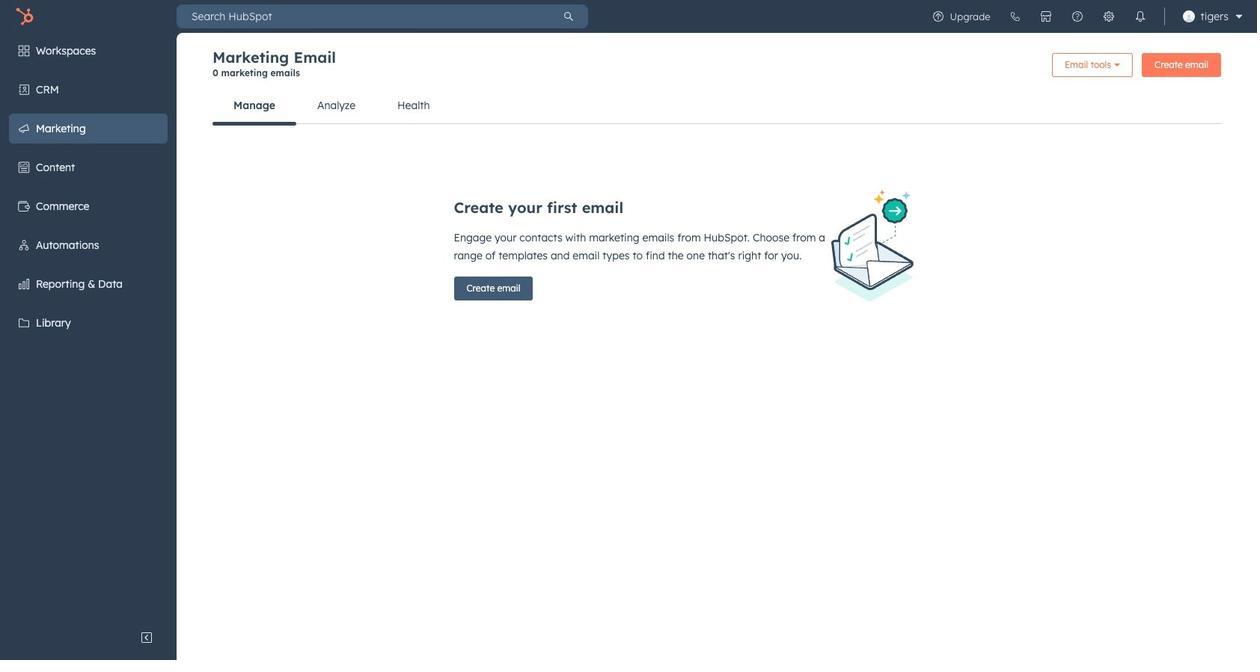 Task type: locate. For each thing, give the bounding box(es) containing it.
marketplaces image
[[1040, 10, 1052, 22]]

navigation
[[213, 88, 1221, 125]]

settings image
[[1103, 10, 1115, 22]]

menu
[[922, 0, 1248, 33], [0, 33, 177, 623]]

howard n/a image
[[1183, 10, 1195, 22]]

banner
[[213, 48, 1221, 88]]



Task type: vqa. For each thing, say whether or not it's contained in the screenshot.
Search HubSpot search box
yes



Task type: describe. For each thing, give the bounding box(es) containing it.
0 horizontal spatial menu
[[0, 33, 177, 623]]

1 horizontal spatial menu
[[922, 0, 1248, 33]]

Search HubSpot search field
[[177, 4, 549, 28]]

help image
[[1071, 10, 1083, 22]]

notifications image
[[1134, 10, 1146, 22]]



